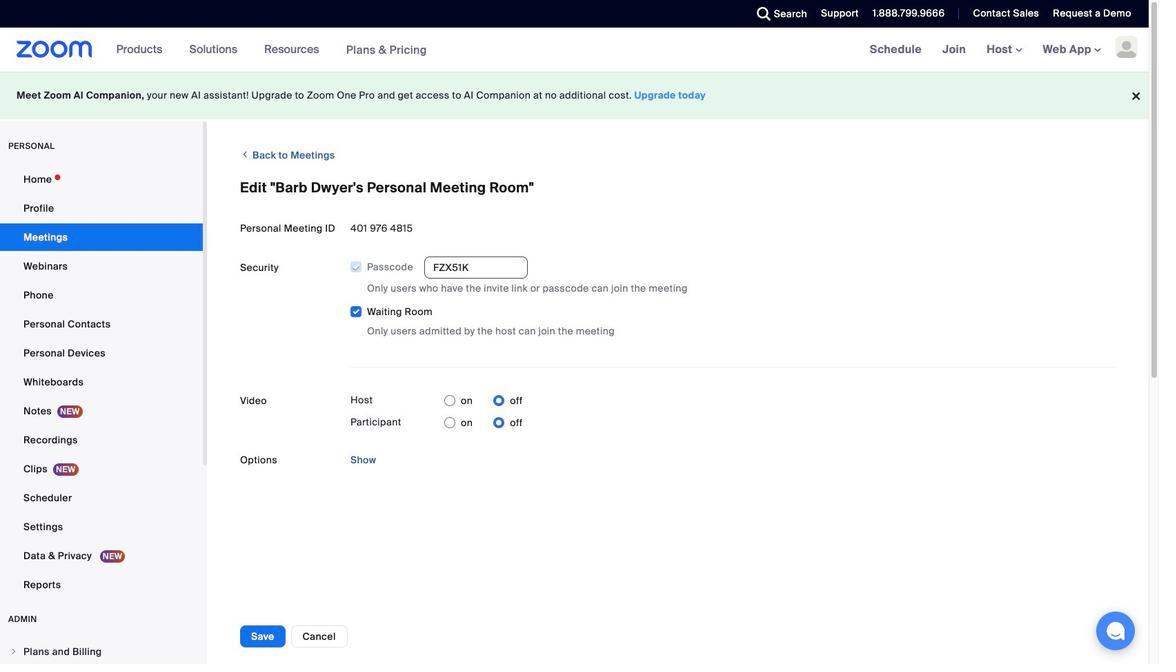 Task type: describe. For each thing, give the bounding box(es) containing it.
1 option group from the top
[[444, 390, 523, 412]]

open chat image
[[1106, 622, 1125, 641]]

product information navigation
[[106, 28, 437, 72]]

personal menu menu
[[0, 166, 203, 600]]

zoom logo image
[[17, 41, 92, 58]]

left image
[[240, 148, 250, 161]]



Task type: vqa. For each thing, say whether or not it's contained in the screenshot.
Option Group
yes



Task type: locate. For each thing, give the bounding box(es) containing it.
option group
[[444, 390, 523, 412], [444, 412, 523, 434]]

meetings navigation
[[860, 28, 1149, 72]]

profile picture image
[[1116, 36, 1138, 58]]

right image
[[10, 648, 18, 656]]

menu item
[[0, 639, 203, 665]]

group
[[351, 257, 1116, 339]]

banner
[[0, 28, 1149, 72]]

footer
[[0, 72, 1149, 119]]

2 option group from the top
[[444, 412, 523, 434]]



